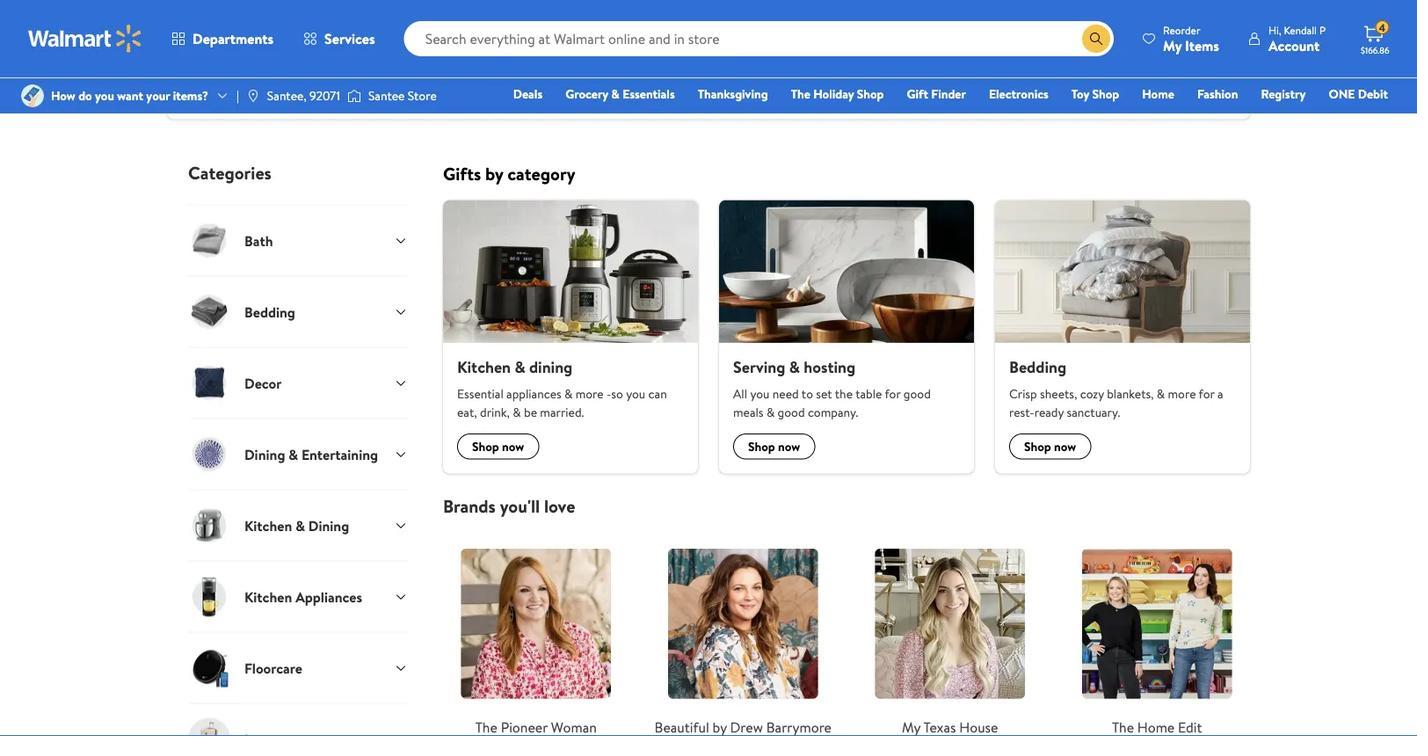 Task type: locate. For each thing, give the bounding box(es) containing it.
decor button
[[188, 347, 408, 418]]

bath
[[245, 231, 273, 250]]

account
[[1269, 36, 1320, 55]]

shop for serving & hosting
[[749, 438, 776, 455]]

santee
[[368, 87, 405, 104]]

cozy
[[1081, 385, 1105, 402]]

shop right the 'holiday'
[[857, 85, 884, 102]]

you right all
[[751, 385, 770, 402]]

you inside serving & hosting all you need to set the table for good meals & good company.
[[751, 385, 770, 402]]

92071
[[310, 87, 340, 104]]

Search search field
[[404, 21, 1114, 56]]

shop now inside serving & hosting list item
[[749, 438, 801, 455]]

shop now for dining
[[472, 438, 525, 455]]

2 shop now from the left
[[749, 438, 801, 455]]

married.
[[540, 403, 584, 420]]

2 now from the left
[[779, 438, 801, 455]]

registry
[[1155, 50, 1209, 72]]

1 vertical spatial list
[[433, 517, 1261, 736]]

set
[[817, 385, 833, 402]]

santee,
[[267, 87, 307, 104]]

1 shop now from the left
[[472, 438, 525, 455]]

&
[[612, 85, 620, 102], [515, 356, 526, 378], [790, 356, 800, 378], [565, 385, 573, 402], [1157, 385, 1166, 402], [513, 403, 521, 420], [767, 403, 775, 420], [289, 444, 298, 464], [296, 516, 305, 535]]

shop now down ready
[[1025, 438, 1077, 455]]

now inside kitchen & dining list item
[[502, 438, 525, 455]]

0 vertical spatial list
[[433, 200, 1261, 474]]

0 vertical spatial good
[[904, 385, 931, 402]]

good down need
[[778, 403, 805, 420]]

departments button
[[157, 18, 289, 60]]

for inside serving & hosting all you need to set the table for good meals & good company.
[[885, 385, 901, 402]]

0 horizontal spatial dining
[[245, 444, 285, 464]]

list for brands you'll love
[[433, 517, 1261, 736]]

more left "a" at the right of page
[[1169, 385, 1197, 402]]

walmart+ link
[[1328, 109, 1397, 128]]

dining up appliances
[[309, 516, 349, 535]]

kitchen up kitchen appliances 'dropdown button'
[[245, 516, 292, 535]]

 image
[[347, 87, 361, 105]]

dining down decor
[[245, 444, 285, 464]]

gifts
[[443, 161, 481, 186]]

fashion
[[1198, 85, 1239, 102]]

0 horizontal spatial for
[[885, 385, 901, 402]]

1 vertical spatial kitchen
[[245, 516, 292, 535]]

floorcare button
[[188, 632, 408, 703]]

now for dining
[[502, 438, 525, 455]]

do
[[78, 87, 92, 104]]

shop down ready
[[1025, 438, 1052, 455]]

grocery & essentials
[[566, 85, 675, 102]]

& up appliances
[[515, 356, 526, 378]]

1 horizontal spatial shop now
[[749, 438, 801, 455]]

you right so
[[626, 385, 646, 402]]

fashion link
[[1190, 84, 1247, 103]]

now down be
[[502, 438, 525, 455]]

0 horizontal spatial more
[[576, 385, 604, 402]]

shop now down drink,
[[472, 438, 525, 455]]

last
[[492, 21, 514, 38]]

for left "a" at the right of page
[[1199, 385, 1215, 402]]

for
[[885, 385, 901, 402], [1199, 385, 1215, 402]]

store
[[408, 87, 437, 104]]

registry
[[1262, 85, 1307, 102]]

0 vertical spatial bedding
[[245, 302, 295, 321]]

bedding up crisp
[[1010, 356, 1067, 378]]

shop for kitchen & dining
[[472, 438, 499, 455]]

more inside the bedding crisp sheets, cozy blankets, & more for a rest-ready sanctuary.
[[1169, 385, 1197, 402]]

shop down drink,
[[472, 438, 499, 455]]

blankets,
[[1108, 385, 1154, 402]]

bedding inside dropdown button
[[245, 302, 295, 321]]

1 horizontal spatial you
[[626, 385, 646, 402]]

-
[[607, 385, 612, 402]]

entertaining
[[302, 444, 378, 464]]

& up kitchen appliances 'dropdown button'
[[296, 516, 305, 535]]

holiday
[[814, 85, 854, 102]]

by
[[486, 161, 504, 186]]

1 horizontal spatial more
[[1169, 385, 1197, 402]]

3 now from the left
[[1055, 438, 1077, 455]]

1 vertical spatial good
[[778, 403, 805, 420]]

now down need
[[779, 438, 801, 455]]

shop now inside kitchen & dining list item
[[472, 438, 525, 455]]

kitchen
[[457, 356, 511, 378], [245, 516, 292, 535], [245, 587, 292, 606]]

1 horizontal spatial dining
[[309, 516, 349, 535]]

bath button
[[188, 205, 408, 276]]

the
[[791, 85, 811, 102]]

1 list from the top
[[433, 200, 1261, 474]]

more for dining
[[576, 385, 604, 402]]

kitchen inside dropdown button
[[245, 516, 292, 535]]

shop inside bedding list item
[[1025, 438, 1052, 455]]

1 horizontal spatial now
[[779, 438, 801, 455]]

bedding list item
[[985, 200, 1261, 474]]

essentials
[[623, 85, 675, 102]]

1 horizontal spatial for
[[1199, 385, 1215, 402]]

2 more from the left
[[1169, 385, 1197, 402]]

hosting
[[804, 356, 856, 378]]

shop inside kitchen & dining list item
[[472, 438, 499, 455]]

1 more from the left
[[576, 385, 604, 402]]

1 for from the left
[[885, 385, 901, 402]]

|
[[237, 87, 239, 104]]

you right do
[[95, 87, 114, 104]]

2 for from the left
[[1199, 385, 1215, 402]]

serving & hosting all you need to set the table for good meals & good company.
[[734, 356, 931, 420]]

dining & entertaining
[[245, 444, 378, 464]]

 image right "|"
[[246, 89, 260, 103]]

now down ready
[[1055, 438, 1077, 455]]

essential
[[457, 385, 504, 402]]

shop now for sheets,
[[1025, 438, 1077, 455]]

love
[[544, 493, 576, 518]]

0 horizontal spatial shop now
[[472, 438, 525, 455]]

appliances
[[507, 385, 562, 402]]

0 vertical spatial dining
[[245, 444, 285, 464]]

hi, kendall p account
[[1269, 22, 1326, 55]]

brands you'll love
[[443, 493, 576, 518]]

ready
[[1035, 403, 1064, 420]]

2 vertical spatial kitchen
[[245, 587, 292, 606]]

kitchen & dining essential appliances & more -so you can eat, drink, & be married.
[[457, 356, 667, 420]]

1 vertical spatial bedding
[[1010, 356, 1067, 378]]

0 horizontal spatial now
[[502, 438, 525, 455]]

1 horizontal spatial  image
[[246, 89, 260, 103]]

kitchen left appliances
[[245, 587, 292, 606]]

shop now down meals
[[749, 438, 801, 455]]

gift finder link
[[899, 84, 975, 103]]

dining
[[529, 356, 573, 378]]

for right table
[[885, 385, 901, 402]]

2 horizontal spatial shop now
[[1025, 438, 1077, 455]]

santee store
[[368, 87, 437, 104]]

good right table
[[904, 385, 931, 402]]

more inside kitchen & dining essential appliances & more -so you can eat, drink, & be married.
[[576, 385, 604, 402]]

registry link
[[1254, 84, 1314, 103]]

bedding inside the bedding crisp sheets, cozy blankets, & more for a rest-ready sanctuary.
[[1010, 356, 1067, 378]]

now inside bedding list item
[[1055, 438, 1077, 455]]

dining
[[245, 444, 285, 464], [309, 516, 349, 535]]

kitchen & dining
[[245, 516, 349, 535]]

 image
[[21, 84, 44, 107], [246, 89, 260, 103]]

you
[[95, 87, 114, 104], [626, 385, 646, 402], [751, 385, 770, 402]]

more left -
[[576, 385, 604, 402]]

kitchen appliances button
[[188, 561, 408, 632]]

home
[[1143, 85, 1175, 102]]

1 horizontal spatial bedding
[[1010, 356, 1067, 378]]

2 horizontal spatial now
[[1055, 438, 1077, 455]]

kitchen inside kitchen & dining essential appliances & more -so you can eat, drink, & be married.
[[457, 356, 511, 378]]

deals link
[[506, 84, 551, 103]]

shop inside serving & hosting list item
[[749, 438, 776, 455]]

shop now inside bedding list item
[[1025, 438, 1077, 455]]

bedding up decor
[[245, 302, 295, 321]]

bedding for bedding crisp sheets, cozy blankets, & more for a rest-ready sanctuary.
[[1010, 356, 1067, 378]]

finder
[[932, 85, 967, 102]]

shop for bedding
[[1025, 438, 1052, 455]]

grocery
[[566, 85, 609, 102]]

4
[[1380, 20, 1386, 35]]

meals
[[734, 403, 764, 420]]

shop right toy
[[1093, 85, 1120, 102]]

1 now from the left
[[502, 438, 525, 455]]

items
[[1186, 36, 1220, 55]]

walmart image
[[28, 25, 142, 53]]

the holiday shop link
[[783, 84, 892, 103]]

2 horizontal spatial you
[[751, 385, 770, 402]]

the holiday shop
[[791, 85, 884, 102]]

shop down meals
[[749, 438, 776, 455]]

list
[[433, 200, 1261, 474], [433, 517, 1261, 736]]

2 list from the top
[[433, 517, 1261, 736]]

 image left how
[[21, 84, 44, 107]]

more
[[576, 385, 604, 402], [1169, 385, 1197, 402]]

0 horizontal spatial bedding
[[245, 302, 295, 321]]

& right blankets, at the bottom right of page
[[1157, 385, 1166, 402]]

serving
[[734, 356, 786, 378]]

so
[[612, 385, 623, 402]]

3 shop now from the left
[[1025, 438, 1077, 455]]

categories
[[188, 160, 272, 185]]

shop now
[[472, 438, 525, 455], [749, 438, 801, 455], [1025, 438, 1077, 455]]

items?
[[173, 87, 208, 104]]

bedding
[[245, 302, 295, 321], [1010, 356, 1067, 378]]

0 vertical spatial kitchen
[[457, 356, 511, 378]]

my
[[1164, 36, 1182, 55]]

0 horizontal spatial  image
[[21, 84, 44, 107]]

now inside serving & hosting list item
[[779, 438, 801, 455]]

list containing kitchen & dining
[[433, 200, 1261, 474]]

kitchen up essential on the bottom of the page
[[457, 356, 511, 378]]

find registry
[[1121, 50, 1209, 72]]

you inside kitchen & dining essential appliances & more -so you can eat, drink, & be married.
[[626, 385, 646, 402]]



Task type: vqa. For each thing, say whether or not it's contained in the screenshot.
 image to the left
yes



Task type: describe. For each thing, give the bounding box(es) containing it.
services
[[325, 29, 375, 48]]

search icon image
[[1090, 32, 1104, 46]]

kitchen appliances
[[245, 587, 362, 606]]

gift finder
[[907, 85, 967, 102]]

your
[[146, 87, 170, 104]]

one debit walmart+
[[1329, 85, 1389, 127]]

kendall
[[1285, 22, 1318, 37]]

bedding crisp sheets, cozy blankets, & more for a rest-ready sanctuary.
[[1010, 356, 1224, 420]]

services button
[[289, 18, 390, 60]]

santee, 92071
[[267, 87, 340, 104]]

& left entertaining
[[289, 444, 298, 464]]

toy shop link
[[1064, 84, 1128, 103]]

First name text field
[[188, 42, 471, 91]]

the
[[835, 385, 853, 402]]

walmart+
[[1336, 110, 1389, 127]]

state*
[[796, 21, 829, 38]]

list for gifts by category
[[433, 200, 1261, 474]]

a
[[1218, 385, 1224, 402]]

deals
[[513, 85, 543, 102]]

sheets,
[[1041, 385, 1078, 402]]

& right meals
[[767, 403, 775, 420]]

& up married.
[[565, 385, 573, 402]]

for inside the bedding crisp sheets, cozy blankets, & more for a rest-ready sanctuary.
[[1199, 385, 1215, 402]]

Last name* text field
[[492, 42, 775, 91]]

kitchen inside 'dropdown button'
[[245, 587, 292, 606]]

1 vertical spatial dining
[[309, 516, 349, 535]]

all
[[734, 385, 748, 402]]

brands
[[443, 493, 496, 518]]

can
[[649, 385, 667, 402]]

thanksgiving link
[[690, 84, 776, 103]]

home link
[[1135, 84, 1183, 103]]

kitchen for dining
[[457, 356, 511, 378]]

find registry button
[[1099, 40, 1230, 82]]

bedding for bedding
[[245, 302, 295, 321]]

category
[[508, 161, 576, 186]]

kitchen for dining
[[245, 516, 292, 535]]

departments
[[193, 29, 274, 48]]

you'll
[[500, 493, 540, 518]]

now for sheets,
[[1055, 438, 1077, 455]]

0 horizontal spatial good
[[778, 403, 805, 420]]

eat,
[[457, 403, 477, 420]]

kitchen & dining list item
[[433, 200, 709, 474]]

company.
[[808, 403, 859, 420]]

more for sheets,
[[1169, 385, 1197, 402]]

kitchen & dining button
[[188, 489, 408, 561]]

Walmart Site-Wide search field
[[404, 21, 1114, 56]]

reorder
[[1164, 22, 1201, 37]]

shop now for hosting
[[749, 438, 801, 455]]

serving & hosting list item
[[709, 200, 985, 474]]

grocery & essentials link
[[558, 84, 683, 103]]

how
[[51, 87, 75, 104]]

floorcare
[[245, 658, 303, 678]]

& inside the bedding crisp sheets, cozy blankets, & more for a rest-ready sanctuary.
[[1157, 385, 1166, 402]]

hi,
[[1269, 22, 1282, 37]]

0 horizontal spatial you
[[95, 87, 114, 104]]

& left be
[[513, 403, 521, 420]]

appliances
[[296, 587, 362, 606]]

need
[[773, 385, 799, 402]]

table
[[856, 385, 883, 402]]

electronics
[[989, 85, 1049, 102]]

now for hosting
[[779, 438, 801, 455]]

to
[[802, 385, 814, 402]]

be
[[524, 403, 537, 420]]

reorder my items
[[1164, 22, 1220, 55]]

debit
[[1359, 85, 1389, 102]]

p
[[1320, 22, 1326, 37]]

toy shop
[[1072, 85, 1120, 102]]

first
[[188, 21, 213, 38]]

crisp
[[1010, 385, 1038, 402]]

rest-
[[1010, 403, 1035, 420]]

1 horizontal spatial good
[[904, 385, 931, 402]]

name
[[216, 21, 245, 38]]

& right grocery
[[612, 85, 620, 102]]

find
[[1121, 50, 1151, 72]]

last name*
[[492, 21, 552, 38]]

& up need
[[790, 356, 800, 378]]

toy
[[1072, 85, 1090, 102]]

decor
[[245, 373, 282, 393]]

drink,
[[480, 403, 510, 420]]

 image for how do you want your items?
[[21, 84, 44, 107]]

thanksgiving
[[698, 85, 768, 102]]

bedding button
[[188, 276, 408, 347]]

sanctuary.
[[1067, 403, 1121, 420]]

want
[[117, 87, 143, 104]]

dining & entertaining button
[[188, 418, 408, 489]]

how do you want your items?
[[51, 87, 208, 104]]

one
[[1329, 85, 1356, 102]]

name*
[[517, 21, 552, 38]]

 image for santee, 92071
[[246, 89, 260, 103]]



